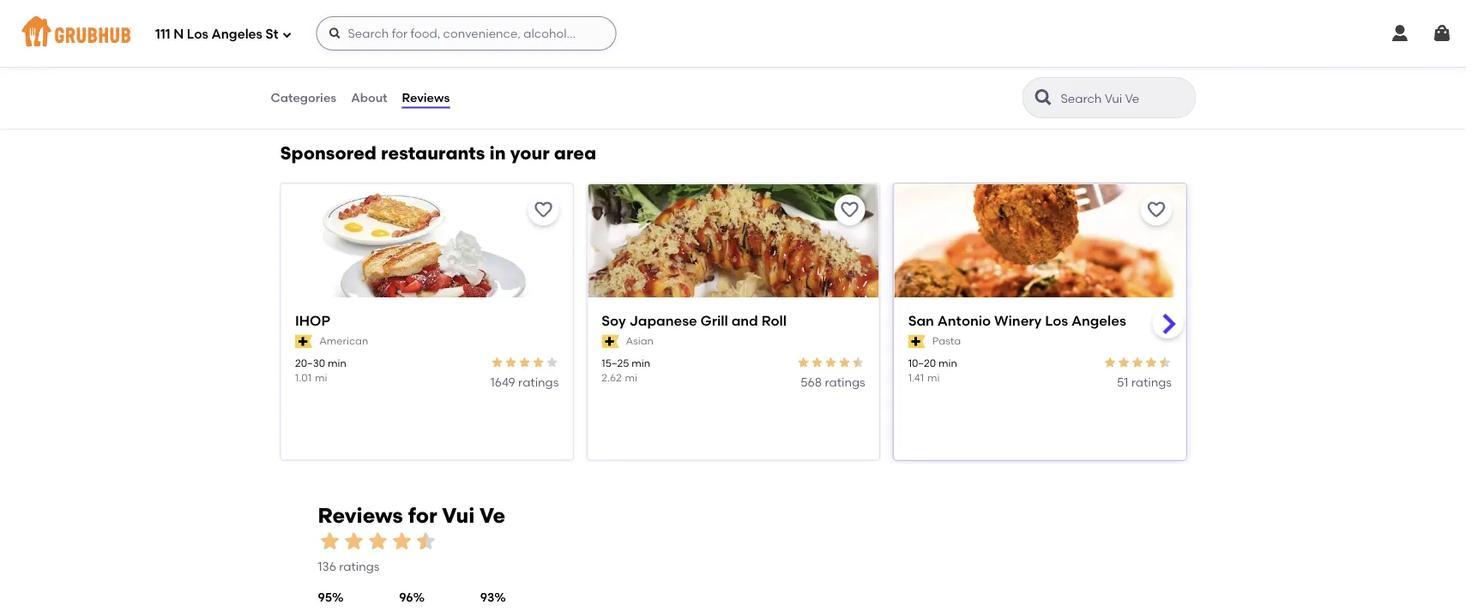 Task type: describe. For each thing, give the bounding box(es) containing it.
subscription pass image for san antonio winery los angeles
[[908, 335, 925, 349]]

ratings right "136"
[[339, 560, 380, 574]]

min for san antonio winery los angeles
[[938, 357, 957, 369]]

japanese
[[629, 313, 697, 330]]

search icon image
[[1033, 88, 1054, 108]]

51
[[1117, 375, 1128, 390]]

1.01
[[295, 372, 311, 384]]

los inside main navigation navigation
[[187, 27, 208, 42]]

soy japanese grill and roll logo image
[[588, 185, 879, 328]]

1 horizontal spatial svg image
[[328, 27, 342, 40]]

san antonio winery los angeles logo image
[[894, 185, 1185, 328]]

angeles inside main navigation navigation
[[211, 27, 262, 42]]

asian
[[625, 335, 653, 348]]

soy japanese grill and roll link
[[601, 311, 865, 331]]

save this restaurant image
[[839, 200, 860, 221]]

mi for san antonio winery los angeles
[[927, 372, 939, 384]]

american
[[319, 335, 368, 348]]

ratings for san antonio winery los angeles
[[1131, 375, 1171, 390]]

sponsored restaurants in your area
[[280, 142, 596, 164]]

ratings for soy japanese grill and roll
[[824, 375, 865, 390]]

winery
[[994, 313, 1041, 330]]

1649
[[490, 375, 515, 390]]

vui
[[442, 503, 475, 528]]

20–30
[[295, 357, 325, 369]]

n
[[174, 27, 184, 42]]

subscription pass image
[[601, 335, 619, 349]]

in
[[489, 142, 506, 164]]

sponsored
[[280, 142, 377, 164]]

2.62
[[601, 372, 621, 384]]

subscription pass image for ihop
[[295, 335, 312, 349]]

los inside 'link'
[[1045, 313, 1068, 330]]

soy japanese grill and roll
[[601, 313, 786, 330]]

main navigation navigation
[[0, 0, 1466, 67]]

mi for soy japanese grill and roll
[[625, 372, 637, 384]]

20–30 min 1.01 mi
[[295, 357, 346, 384]]

ihop
[[295, 313, 330, 330]]

antonio
[[937, 313, 991, 330]]

1.41
[[908, 372, 924, 384]]

reviews button
[[401, 67, 451, 129]]

for
[[408, 503, 437, 528]]

ihop link
[[295, 311, 558, 331]]

1649 ratings
[[490, 375, 558, 390]]

1 svg image from the left
[[1390, 23, 1410, 44]]

0 horizontal spatial svg image
[[282, 30, 292, 40]]

111 n los angeles st
[[155, 27, 278, 42]]



Task type: vqa. For each thing, say whether or not it's contained in the screenshot.
1st Save This Restaurant button from the right
yes



Task type: locate. For each thing, give the bounding box(es) containing it.
angeles left st
[[211, 27, 262, 42]]

min down asian
[[631, 357, 650, 369]]

roll
[[761, 313, 786, 330]]

mi right 1.41
[[927, 372, 939, 384]]

2 save this restaurant button from the left
[[834, 195, 865, 226]]

mi inside 20–30 min 1.01 mi
[[314, 372, 327, 384]]

restaurants
[[381, 142, 485, 164]]

angeles inside 'link'
[[1071, 313, 1126, 330]]

3 min from the left
[[938, 357, 957, 369]]

1 horizontal spatial los
[[1045, 313, 1068, 330]]

and
[[731, 313, 758, 330]]

mi
[[314, 372, 327, 384], [625, 372, 637, 384], [927, 372, 939, 384]]

0 vertical spatial los
[[187, 27, 208, 42]]

ratings right 568
[[824, 375, 865, 390]]

96
[[399, 590, 413, 605]]

2 svg image from the left
[[1432, 23, 1452, 44]]

2 save this restaurant image from the left
[[1146, 200, 1166, 221]]

mi right 1.01
[[314, 372, 327, 384]]

1 horizontal spatial min
[[631, 357, 650, 369]]

111
[[155, 27, 170, 42]]

10–20
[[908, 357, 936, 369]]

min down american
[[327, 357, 346, 369]]

1 horizontal spatial subscription pass image
[[908, 335, 925, 349]]

0 horizontal spatial subscription pass image
[[295, 335, 312, 349]]

1 horizontal spatial mi
[[625, 372, 637, 384]]

min inside 20–30 min 1.01 mi
[[327, 357, 346, 369]]

3 mi from the left
[[927, 372, 939, 384]]

2 horizontal spatial save this restaurant button
[[1141, 195, 1171, 226]]

reviews up 136 ratings on the bottom of the page
[[318, 503, 403, 528]]

568 ratings
[[800, 375, 865, 390]]

subscription pass image down san
[[908, 335, 925, 349]]

136 ratings
[[318, 560, 380, 574]]

st
[[266, 27, 278, 42]]

reviews for reviews for vui ve
[[318, 503, 403, 528]]

reviews for reviews
[[402, 90, 450, 105]]

reviews for vui ve
[[318, 503, 506, 528]]

2 subscription pass image from the left
[[908, 335, 925, 349]]

star icon image
[[490, 356, 503, 370], [503, 356, 517, 370], [517, 356, 531, 370], [531, 356, 545, 370], [545, 356, 558, 370], [796, 356, 810, 370], [810, 356, 824, 370], [824, 356, 837, 370], [837, 356, 851, 370], [851, 356, 865, 370], [851, 356, 865, 370], [1103, 356, 1117, 370], [1117, 356, 1130, 370], [1130, 356, 1144, 370], [1144, 356, 1158, 370], [1158, 356, 1171, 370], [1158, 356, 1171, 370], [318, 530, 342, 554], [342, 530, 366, 554], [366, 530, 390, 554], [390, 530, 414, 554], [414, 530, 438, 554], [414, 530, 438, 554]]

subscription pass image up "20–30"
[[295, 335, 312, 349]]

your
[[510, 142, 550, 164]]

0 horizontal spatial mi
[[314, 372, 327, 384]]

3 save this restaurant button from the left
[[1141, 195, 1171, 226]]

angeles up 51
[[1071, 313, 1126, 330]]

save this restaurant button
[[527, 195, 558, 226], [834, 195, 865, 226], [1141, 195, 1171, 226]]

subscription pass image
[[295, 335, 312, 349], [908, 335, 925, 349]]

ihop logo image
[[281, 185, 572, 328]]

min for soy japanese grill and roll
[[631, 357, 650, 369]]

2 mi from the left
[[625, 372, 637, 384]]

categories
[[271, 90, 336, 105]]

min inside the 15–25 min 2.62 mi
[[631, 357, 650, 369]]

10–20 min 1.41 mi
[[908, 357, 957, 384]]

save this restaurant button for san
[[1141, 195, 1171, 226]]

15–25
[[601, 357, 629, 369]]

51 ratings
[[1117, 375, 1171, 390]]

reviews up restaurants
[[402, 90, 450, 105]]

save this restaurant image
[[533, 200, 553, 221], [1146, 200, 1166, 221]]

1 horizontal spatial save this restaurant image
[[1146, 200, 1166, 221]]

categories button
[[270, 67, 337, 129]]

san antonio winery los angeles
[[908, 313, 1126, 330]]

svg image
[[1390, 23, 1410, 44], [1432, 23, 1452, 44]]

san
[[908, 313, 934, 330]]

2 horizontal spatial mi
[[927, 372, 939, 384]]

0 vertical spatial angeles
[[211, 27, 262, 42]]

1 horizontal spatial angeles
[[1071, 313, 1126, 330]]

136
[[318, 560, 336, 574]]

0 vertical spatial reviews
[[402, 90, 450, 105]]

los
[[187, 27, 208, 42], [1045, 313, 1068, 330]]

1 horizontal spatial save this restaurant button
[[834, 195, 865, 226]]

0 horizontal spatial los
[[187, 27, 208, 42]]

mi inside the 10–20 min 1.41 mi
[[927, 372, 939, 384]]

save this restaurant image for ihop
[[533, 200, 553, 221]]

soy
[[601, 313, 626, 330]]

1 vertical spatial reviews
[[318, 503, 403, 528]]

save this restaurant button for soy
[[834, 195, 865, 226]]

0 horizontal spatial angeles
[[211, 27, 262, 42]]

ratings right 1649
[[518, 375, 558, 390]]

1 vertical spatial los
[[1045, 313, 1068, 330]]

angeles
[[211, 27, 262, 42], [1071, 313, 1126, 330]]

save this restaurant image for san antonio winery los angeles
[[1146, 200, 1166, 221]]

ratings for ihop
[[518, 375, 558, 390]]

15–25 min 2.62 mi
[[601, 357, 650, 384]]

ratings
[[518, 375, 558, 390], [824, 375, 865, 390], [1131, 375, 1171, 390], [339, 560, 380, 574]]

ve
[[480, 503, 506, 528]]

mi inside the 15–25 min 2.62 mi
[[625, 372, 637, 384]]

grill
[[700, 313, 728, 330]]

ratings right 51
[[1131, 375, 1171, 390]]

min down pasta
[[938, 357, 957, 369]]

mi for ihop
[[314, 372, 327, 384]]

Search for food, convenience, alcohol... search field
[[316, 16, 616, 51]]

2 min from the left
[[631, 357, 650, 369]]

Search Vui Ve search field
[[1059, 90, 1190, 106]]

0 horizontal spatial svg image
[[1390, 23, 1410, 44]]

min inside the 10–20 min 1.41 mi
[[938, 357, 957, 369]]

pasta
[[932, 335, 961, 348]]

los right n
[[187, 27, 208, 42]]

min
[[327, 357, 346, 369], [631, 357, 650, 369], [938, 357, 957, 369]]

1 save this restaurant image from the left
[[533, 200, 553, 221]]

0 horizontal spatial save this restaurant image
[[533, 200, 553, 221]]

1 vertical spatial angeles
[[1071, 313, 1126, 330]]

1 save this restaurant button from the left
[[527, 195, 558, 226]]

reviews inside reviews button
[[402, 90, 450, 105]]

los right winery
[[1045, 313, 1068, 330]]

svg image
[[328, 27, 342, 40], [282, 30, 292, 40]]

95
[[318, 590, 332, 605]]

0 horizontal spatial min
[[327, 357, 346, 369]]

san antonio winery los angeles link
[[908, 311, 1171, 331]]

mi right 2.62
[[625, 372, 637, 384]]

min for ihop
[[327, 357, 346, 369]]

0 horizontal spatial save this restaurant button
[[527, 195, 558, 226]]

1 subscription pass image from the left
[[295, 335, 312, 349]]

about
[[351, 90, 387, 105]]

about button
[[350, 67, 388, 129]]

1 min from the left
[[327, 357, 346, 369]]

1 mi from the left
[[314, 372, 327, 384]]

2 horizontal spatial min
[[938, 357, 957, 369]]

reviews
[[402, 90, 450, 105], [318, 503, 403, 528]]

568
[[800, 375, 822, 390]]

area
[[554, 142, 596, 164]]

1 horizontal spatial svg image
[[1432, 23, 1452, 44]]

93
[[480, 590, 494, 605]]



